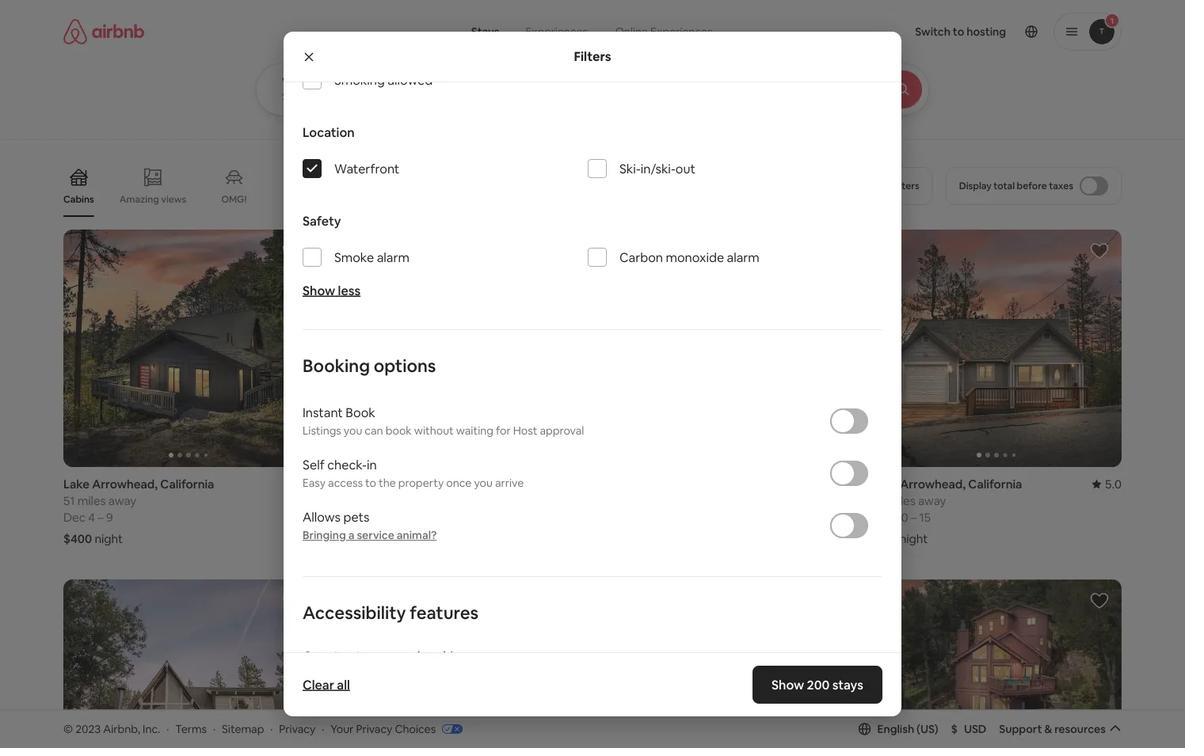 Task type: locate. For each thing, give the bounding box(es) containing it.
away
[[108, 493, 136, 509], [380, 493, 408, 509], [918, 493, 946, 509]]

0 vertical spatial you
[[344, 424, 362, 438]]

you down book
[[344, 424, 362, 438]]

away up 15
[[918, 493, 946, 509]]

alarm
[[377, 249, 410, 265], [727, 249, 760, 265]]

arrowhead, inside lake arrowhead, california 51 miles away dec 4 – 9 $400 night
[[92, 477, 158, 492]]

1 5.0 from the left
[[297, 477, 314, 492]]

waterfront
[[334, 160, 400, 177]]

1 dec from the left
[[63, 510, 86, 526]]

0 horizontal spatial 5.0
[[297, 477, 314, 492]]

2 – from the left
[[373, 510, 379, 526]]

1 horizontal spatial $400
[[333, 531, 362, 547]]

dec left 1 at left
[[382, 510, 404, 526]]

display total before taxes button
[[946, 167, 1122, 205]]

views
[[161, 193, 186, 205]]

26
[[357, 510, 371, 526]]

miles inside lake arrowhead, california 53 miles away nov 26 – dec 1 $400 night
[[349, 493, 377, 509]]

dec for 51
[[63, 510, 86, 526]]

– left 9
[[98, 510, 104, 526]]

clear all
[[303, 677, 350, 693]]

california for lake arrowhead, california 53 miles away nov 26 – dec 1 $400 night
[[430, 477, 484, 492]]

2 horizontal spatial dec
[[872, 510, 894, 526]]

1 horizontal spatial experiences
[[651, 25, 713, 39]]

2 horizontal spatial night
[[900, 531, 928, 547]]

1 privacy from the left
[[279, 722, 316, 737]]

dec inside lake arrowhead, california 52 miles away dec 10 – 15 night
[[872, 510, 894, 526]]

2 horizontal spatial miles
[[887, 493, 916, 509]]

group containing amazing views
[[63, 155, 850, 217]]

miles up 10
[[887, 493, 916, 509]]

stays button
[[459, 16, 512, 48]]

– inside lake arrowhead, california 51 miles away dec 4 – 9 $400 night
[[98, 510, 104, 526]]

2 night from the left
[[364, 531, 392, 547]]

you
[[344, 424, 362, 438], [474, 476, 493, 491]]

0 horizontal spatial you
[[344, 424, 362, 438]]

privacy left the 'your'
[[279, 722, 316, 737]]

english (us) button
[[859, 723, 939, 737]]

3 night from the left
[[900, 531, 928, 547]]

–
[[98, 510, 104, 526], [373, 510, 379, 526], [911, 510, 917, 526]]

you inside self check-in easy access to the property once you arrive
[[474, 476, 493, 491]]

1 · from the left
[[167, 722, 169, 737]]

experiences right online
[[651, 25, 713, 39]]

experiences inside button
[[526, 25, 588, 39]]

alarm right monoxide
[[727, 249, 760, 265]]

lake inside lake arrowhead, california 52 miles away dec 10 – 15 night
[[872, 477, 898, 492]]

2 miles from the left
[[349, 493, 377, 509]]

privacy link
[[279, 722, 316, 737]]

1 california from the left
[[160, 477, 214, 492]]

away inside lake arrowhead, california 53 miles away nov 26 – dec 1 $400 night
[[380, 493, 408, 509]]

2 arrowhead, from the left
[[362, 477, 427, 492]]

· right terms
[[213, 722, 216, 737]]

bringing
[[303, 529, 346, 543]]

1 horizontal spatial california
[[430, 477, 484, 492]]

arrowhead, for dec
[[362, 477, 427, 492]]

show 200 stays link
[[753, 666, 883, 704]]

2 california from the left
[[430, 477, 484, 492]]

alarm right the smoke
[[377, 249, 410, 265]]

show left map
[[556, 653, 585, 667]]

– left 15
[[911, 510, 917, 526]]

· right inc.
[[167, 722, 169, 737]]

1 horizontal spatial arrowhead,
[[362, 477, 427, 492]]

5.0 out of 5 average rating image
[[1092, 477, 1122, 492]]

carbon
[[620, 249, 663, 265]]

miles up 4
[[77, 493, 106, 509]]

stays
[[471, 25, 500, 39]]

features
[[410, 602, 479, 624]]

1 horizontal spatial away
[[380, 493, 408, 509]]

0 horizontal spatial arrowhead,
[[92, 477, 158, 492]]

away inside lake arrowhead, california 52 miles away dec 10 – 15 night
[[918, 493, 946, 509]]

0 horizontal spatial show
[[303, 283, 335, 299]]

0 horizontal spatial experiences
[[526, 25, 588, 39]]

1 horizontal spatial –
[[373, 510, 379, 526]]

resources
[[1055, 723, 1106, 737]]

profile element
[[751, 0, 1122, 63]]

miles for 4
[[77, 493, 106, 509]]

3 california from the left
[[969, 477, 1022, 492]]

©
[[63, 722, 73, 737]]

· left the 'your'
[[322, 722, 324, 737]]

1 vertical spatial show
[[556, 653, 585, 667]]

you right once
[[474, 476, 493, 491]]

lake up 53
[[333, 477, 359, 492]]

booking
[[303, 355, 370, 377]]

total
[[994, 180, 1015, 192]]

2 horizontal spatial lake
[[872, 477, 898, 492]]

away up 9
[[108, 493, 136, 509]]

0 vertical spatial show
[[303, 283, 335, 299]]

book
[[386, 424, 412, 438]]

self check-in easy access to the property once you arrive
[[303, 457, 524, 491]]

1 vertical spatial you
[[474, 476, 493, 491]]

2 experiences from the left
[[651, 25, 713, 39]]

arrowhead, down in
[[362, 477, 427, 492]]

0 horizontal spatial dec
[[63, 510, 86, 526]]

51
[[63, 493, 75, 509]]

0 horizontal spatial miles
[[77, 493, 106, 509]]

show inside button
[[556, 653, 585, 667]]

1 horizontal spatial lake
[[333, 477, 359, 492]]

california inside lake arrowhead, california 53 miles away nov 26 – dec 1 $400 night
[[430, 477, 484, 492]]

support & resources button
[[1000, 723, 1122, 737]]

2 lake from the left
[[333, 477, 359, 492]]

– inside lake arrowhead, california 53 miles away nov 26 – dec 1 $400 night
[[373, 510, 379, 526]]

2 alarm from the left
[[727, 249, 760, 265]]

parking
[[423, 649, 469, 665]]

1 horizontal spatial 5.0
[[1105, 477, 1122, 492]]

$400
[[63, 531, 92, 547], [333, 531, 362, 547]]

arrowhead, up 9
[[92, 477, 158, 492]]

1 horizontal spatial miles
[[349, 493, 377, 509]]

a
[[348, 529, 355, 543]]

$400 down 4
[[63, 531, 92, 547]]

taxes
[[1049, 180, 1074, 192]]

2 horizontal spatial arrowhead,
[[900, 477, 966, 492]]

None search field
[[256, 0, 973, 116]]

service
[[357, 529, 394, 543]]

away down the
[[380, 493, 408, 509]]

add to wishlist: lake arrowhead, california image
[[1090, 242, 1109, 261], [282, 592, 301, 611]]

1 arrowhead, from the left
[[92, 477, 158, 492]]

· left privacy link
[[270, 722, 273, 737]]

1 horizontal spatial night
[[364, 531, 392, 547]]

$
[[951, 723, 958, 737]]

group
[[63, 155, 850, 217], [63, 230, 314, 468], [333, 230, 583, 468], [602, 230, 853, 468], [872, 230, 1122, 468], [63, 580, 314, 749], [333, 580, 583, 749], [602, 580, 853, 749], [872, 580, 1122, 749]]

0 horizontal spatial lake
[[63, 477, 90, 492]]

3 – from the left
[[911, 510, 917, 526]]

1 horizontal spatial you
[[474, 476, 493, 491]]

away inside lake arrowhead, california 51 miles away dec 4 – 9 $400 night
[[108, 493, 136, 509]]

privacy right the 'your'
[[356, 722, 393, 737]]

smoke alarm
[[334, 249, 410, 265]]

less
[[338, 283, 361, 299]]

1 night from the left
[[95, 531, 123, 547]]

california inside lake arrowhead, california 52 miles away dec 10 – 15 night
[[969, 477, 1022, 492]]

miles up the 26
[[349, 493, 377, 509]]

– for 9
[[98, 510, 104, 526]]

map
[[587, 653, 610, 667]]

$400 inside lake arrowhead, california 51 miles away dec 4 – 9 $400 night
[[63, 531, 92, 547]]

lake inside lake arrowhead, california 51 miles away dec 4 – 9 $400 night
[[63, 477, 90, 492]]

lake arrowhead, california 51 miles away dec 4 – 9 $400 night
[[63, 477, 214, 547]]

add to wishlist: crestline, california image
[[1090, 592, 1109, 611]]

15
[[920, 510, 931, 526]]

– right the 26
[[373, 510, 379, 526]]

allows pets bringing a service animal?
[[303, 509, 437, 543]]

arrowhead, up 15
[[900, 477, 966, 492]]

allowed
[[388, 72, 433, 88]]

allows
[[303, 509, 341, 525]]

3 miles from the left
[[887, 493, 916, 509]]

2 horizontal spatial california
[[969, 477, 1022, 492]]

0 horizontal spatial $400
[[63, 531, 92, 547]]

0 horizontal spatial california
[[160, 477, 214, 492]]

2 vertical spatial show
[[772, 677, 805, 693]]

2 horizontal spatial away
[[918, 493, 946, 509]]

terms
[[175, 722, 207, 737]]

dec down 52
[[872, 510, 894, 526]]

away for 15
[[918, 493, 946, 509]]

3 lake from the left
[[872, 477, 898, 492]]

1 horizontal spatial add to wishlist: lake arrowhead, california image
[[1090, 242, 1109, 261]]

arrowhead, inside lake arrowhead, california 52 miles away dec 10 – 15 night
[[900, 477, 966, 492]]

2 horizontal spatial show
[[772, 677, 805, 693]]

&
[[1045, 723, 1052, 737]]

terms · sitemap · privacy
[[175, 722, 316, 737]]

instant
[[303, 405, 343, 421]]

1 – from the left
[[98, 510, 104, 526]]

1 alarm from the left
[[377, 249, 410, 265]]

dec inside lake arrowhead, california 53 miles away nov 26 – dec 1 $400 night
[[382, 510, 404, 526]]

4 · from the left
[[322, 722, 324, 737]]

california for lake arrowhead, california 52 miles away dec 10 – 15 night
[[969, 477, 1022, 492]]

1 away from the left
[[108, 493, 136, 509]]

lake up 52
[[872, 477, 898, 492]]

0 horizontal spatial night
[[95, 531, 123, 547]]

1 horizontal spatial alarm
[[727, 249, 760, 265]]

dec left 4
[[63, 510, 86, 526]]

miles inside lake arrowhead, california 52 miles away dec 10 – 15 night
[[887, 493, 916, 509]]

clear all button
[[295, 670, 358, 701]]

listings
[[303, 424, 341, 438]]

california inside lake arrowhead, california 51 miles away dec 4 – 9 $400 night
[[160, 477, 214, 492]]

all
[[337, 677, 350, 693]]

show left 200 in the bottom right of the page
[[772, 677, 805, 693]]

stays
[[833, 677, 864, 693]]

– inside lake arrowhead, california 52 miles away dec 10 – 15 night
[[911, 510, 917, 526]]

2 away from the left
[[380, 493, 408, 509]]

terms link
[[175, 722, 207, 737]]

privacy
[[279, 722, 316, 737], [356, 722, 393, 737]]

miles inside lake arrowhead, california 51 miles away dec 4 – 9 $400 night
[[77, 493, 106, 509]]

lake up the 51
[[63, 477, 90, 492]]

2 5.0 from the left
[[1105, 477, 1122, 492]]

monoxide
[[666, 249, 724, 265]]

4
[[88, 510, 95, 526]]

out
[[676, 160, 696, 177]]

ski-in/ski-out
[[620, 160, 696, 177]]

2 $400 from the left
[[333, 531, 362, 547]]

3 away from the left
[[918, 493, 946, 509]]

3 · from the left
[[270, 722, 273, 737]]

1 vertical spatial add to wishlist: lake arrowhead, california image
[[282, 592, 301, 611]]

1 miles from the left
[[77, 493, 106, 509]]

lake
[[63, 477, 90, 492], [333, 477, 359, 492], [872, 477, 898, 492]]

3 dec from the left
[[872, 510, 894, 526]]

arrowhead,
[[92, 477, 158, 492], [362, 477, 427, 492], [900, 477, 966, 492]]

lake inside lake arrowhead, california 53 miles away nov 26 – dec 1 $400 night
[[333, 477, 359, 492]]

arrowhead, inside lake arrowhead, california 53 miles away nov 26 – dec 1 $400 night
[[362, 477, 427, 492]]

show left the less
[[303, 283, 335, 299]]

night down 9
[[95, 531, 123, 547]]

52
[[872, 493, 885, 509]]

5.0 out of 5 average rating image
[[284, 477, 314, 492]]

2 privacy from the left
[[356, 722, 393, 737]]

2 horizontal spatial –
[[911, 510, 917, 526]]

·
[[167, 722, 169, 737], [213, 722, 216, 737], [270, 722, 273, 737], [322, 722, 324, 737]]

9
[[106, 510, 113, 526]]

1 horizontal spatial privacy
[[356, 722, 393, 737]]

5.0
[[297, 477, 314, 492], [1105, 477, 1122, 492]]

dec inside lake arrowhead, california 51 miles away dec 4 – 9 $400 night
[[63, 510, 86, 526]]

1 horizontal spatial dec
[[382, 510, 404, 526]]

experiences
[[526, 25, 588, 39], [651, 25, 713, 39]]

nov
[[333, 510, 354, 526]]

0 horizontal spatial –
[[98, 510, 104, 526]]

night inside lake arrowhead, california 52 miles away dec 10 – 15 night
[[900, 531, 928, 547]]

arrive
[[495, 476, 524, 491]]

lake for 53
[[333, 477, 359, 492]]

bringing a service animal? button
[[303, 529, 437, 543]]

night down 15
[[900, 531, 928, 547]]

1 experiences from the left
[[526, 25, 588, 39]]

your privacy choices
[[331, 722, 436, 737]]

show for show map
[[556, 653, 585, 667]]

night
[[95, 531, 123, 547], [364, 531, 392, 547], [900, 531, 928, 547]]

1 $400 from the left
[[63, 531, 92, 547]]

3 arrowhead, from the left
[[900, 477, 966, 492]]

1 lake from the left
[[63, 477, 90, 492]]

experiences up filters
[[526, 25, 588, 39]]

miles
[[77, 493, 106, 509], [349, 493, 377, 509], [887, 493, 916, 509]]

night down the 26
[[364, 531, 392, 547]]

clear
[[303, 677, 334, 693]]

show
[[303, 283, 335, 299], [556, 653, 585, 667], [772, 677, 805, 693]]

0 horizontal spatial away
[[108, 493, 136, 509]]

self
[[303, 457, 325, 473]]

2 dec from the left
[[382, 510, 404, 526]]

1 horizontal spatial show
[[556, 653, 585, 667]]

0 horizontal spatial privacy
[[279, 722, 316, 737]]

0 horizontal spatial alarm
[[377, 249, 410, 265]]

dec
[[63, 510, 86, 526], [382, 510, 404, 526], [872, 510, 894, 526]]

show for show 200 stays
[[772, 677, 805, 693]]

$400 down nov at the bottom of page
[[333, 531, 362, 547]]



Task type: describe. For each thing, give the bounding box(es) containing it.
entrance
[[342, 649, 395, 665]]

to
[[365, 476, 376, 491]]

dec for 52
[[872, 510, 894, 526]]

easy
[[303, 476, 326, 491]]

Where field
[[282, 90, 489, 104]]

filters dialog
[[284, 0, 902, 749]]

away for dec
[[380, 493, 408, 509]]

lake for 51
[[63, 477, 90, 492]]

sitemap link
[[222, 722, 264, 737]]

– for 15
[[911, 510, 917, 526]]

5.0 for lake arrowhead, california 51 miles away dec 4 – 9 $400 night
[[297, 477, 314, 492]]

instant book listings you can book without waiting for host approval
[[303, 405, 584, 438]]

0 horizontal spatial add to wishlist: lake arrowhead, california image
[[282, 592, 301, 611]]

online experiences link
[[601, 16, 727, 48]]

lake for 52
[[872, 477, 898, 492]]

arrowhead, for 9
[[92, 477, 158, 492]]

what can we help you find? tab list
[[459, 16, 601, 48]]

your privacy choices link
[[331, 722, 463, 738]]

host
[[513, 424, 538, 438]]

$ usd
[[951, 723, 987, 737]]

once
[[446, 476, 472, 491]]

access
[[328, 476, 363, 491]]

show map button
[[540, 641, 645, 679]]

you inside instant book listings you can book without waiting for host approval
[[344, 424, 362, 438]]

without
[[414, 424, 454, 438]]

lake arrowhead, california 53 miles away nov 26 – dec 1 $400 night
[[333, 477, 484, 547]]

stays tab panel
[[256, 63, 973, 116]]

4.94
[[829, 477, 853, 492]]

airbnb,
[[103, 722, 140, 737]]

2 · from the left
[[213, 722, 216, 737]]

ski-
[[620, 160, 641, 177]]

night inside lake arrowhead, california 51 miles away dec 4 – 9 $400 night
[[95, 531, 123, 547]]

show map
[[556, 653, 610, 667]]

display
[[959, 180, 992, 192]]

away for 9
[[108, 493, 136, 509]]

cabins
[[63, 193, 94, 206]]

california for lake arrowhead, california 51 miles away dec 4 – 9 $400 night
[[160, 477, 214, 492]]

the
[[379, 476, 396, 491]]

accessibility
[[303, 602, 406, 624]]

support
[[1000, 723, 1042, 737]]

smoke
[[334, 249, 374, 265]]

english
[[878, 723, 915, 737]]

0 vertical spatial add to wishlist: lake arrowhead, california image
[[1090, 242, 1109, 261]]

(us)
[[917, 723, 939, 737]]

inc.
[[143, 722, 160, 737]]

amazing
[[119, 193, 159, 205]]

© 2023 airbnb, inc. ·
[[63, 722, 169, 737]]

in
[[367, 457, 377, 473]]

experiences button
[[512, 16, 601, 48]]

options
[[374, 355, 436, 377]]

200
[[807, 677, 830, 693]]

$400 inside lake arrowhead, california 53 miles away nov 26 – dec 1 $400 night
[[333, 531, 362, 547]]

lake arrowhead, california 52 miles away dec 10 – 15 night
[[872, 477, 1022, 547]]

approval
[[540, 424, 584, 438]]

10
[[896, 510, 909, 526]]

show 200 stays
[[772, 677, 864, 693]]

show less button
[[303, 283, 361, 299]]

online
[[615, 25, 648, 39]]

where
[[282, 75, 312, 88]]

filters
[[574, 48, 611, 65]]

carbon monoxide alarm
[[620, 249, 760, 265]]

display total before taxes
[[959, 180, 1074, 192]]

5.0 for lake arrowhead, california 52 miles away dec 10 – 15 night
[[1105, 477, 1122, 492]]

safety
[[303, 213, 341, 229]]

guest entrance and parking
[[303, 649, 469, 665]]

1
[[407, 510, 412, 526]]

4.94 out of 5 average rating image
[[816, 477, 853, 492]]

show for show less
[[303, 283, 335, 299]]

pets
[[343, 509, 370, 525]]

waiting
[[456, 424, 494, 438]]

night inside lake arrowhead, california 53 miles away nov 26 – dec 1 $400 night
[[364, 531, 392, 547]]

for
[[496, 424, 511, 438]]

sitemap
[[222, 722, 264, 737]]

book
[[346, 405, 375, 421]]

none search field containing stays
[[256, 0, 973, 116]]

english (us)
[[878, 723, 939, 737]]

arrowhead, for 15
[[900, 477, 966, 492]]

omg!
[[221, 193, 247, 206]]

– for dec
[[373, 510, 379, 526]]

guest
[[303, 649, 339, 665]]

add to wishlist: lake arrowhead, california image
[[282, 242, 301, 261]]

miles for 10
[[887, 493, 916, 509]]

show less
[[303, 283, 361, 299]]

2023
[[75, 722, 101, 737]]

miles for 26
[[349, 493, 377, 509]]



Task type: vqa. For each thing, say whether or not it's contained in the screenshot.
Week
no



